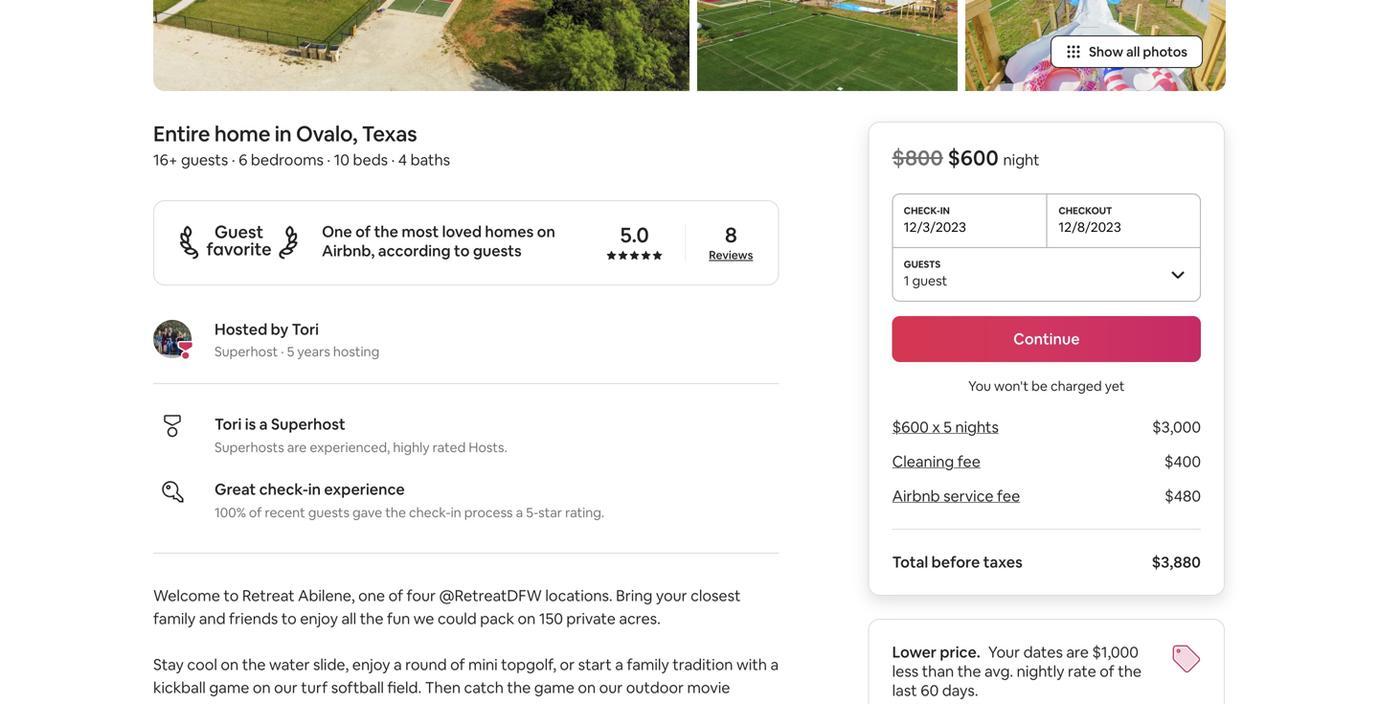 Task type: vqa. For each thing, say whether or not it's contained in the screenshot.
the game
yes



Task type: describe. For each thing, give the bounding box(es) containing it.
cool
[[187, 655, 217, 675]]

x
[[933, 417, 941, 437]]

airbnb,
[[322, 241, 375, 261]]

in for check-
[[308, 480, 321, 499]]

highly
[[393, 439, 430, 456]]

great check-in experience 100% of recent guests gave the check-in process a 5-star rating.
[[215, 480, 605, 521]]

5 inside hosted by tori superhost · 5 years hosting
[[287, 343, 294, 360]]

catch
[[464, 678, 504, 698]]

tori is a superhost superhosts are experienced, highly rated hosts.
[[215, 414, 508, 456]]

in for home
[[275, 120, 292, 148]]

stay cool on the water slide, enjoy a round of mini topgolf, or start a family tradition with a kickball game on our turf softball field. then catch the game on our outdoor movie screen while relaxing at the bar.
[[153, 655, 783, 704]]

show all photos button
[[1051, 35, 1204, 68]]

fun
[[387, 609, 410, 629]]

$400
[[1165, 452, 1202, 471]]

lower price.
[[893, 642, 981, 662]]

continue button
[[893, 316, 1202, 362]]

2 vertical spatial to
[[282, 609, 297, 629]]

tradition
[[673, 655, 734, 675]]

outdoor
[[626, 678, 684, 698]]

family inside welcome to retreat abilene, one of four @retreatdfw locations. bring your closest family and friends to enjoy all the fun we could pack on 150 private acres.
[[153, 609, 196, 629]]

private
[[567, 609, 616, 629]]

$3,880
[[1152, 552, 1202, 572]]

6
[[239, 150, 248, 170]]

bring
[[616, 586, 653, 606]]

of inside one of the most loved homes on airbnb, according to guests
[[356, 222, 371, 241]]

great
[[215, 480, 256, 499]]

4
[[398, 150, 407, 170]]

$1,000
[[1093, 642, 1139, 662]]

days.
[[943, 681, 979, 700]]

hosting
[[333, 343, 380, 360]]

a right with
[[771, 655, 779, 675]]

60
[[921, 681, 939, 700]]

mini
[[469, 655, 498, 675]]

guest
[[913, 272, 948, 289]]

$3,000
[[1153, 417, 1202, 437]]

are inside tori is a superhost superhosts are experienced, highly rated hosts.
[[287, 439, 307, 456]]

rated
[[433, 439, 466, 456]]

retreat abilene | a retreat dfw experience image 1 image
[[153, 0, 690, 91]]

then
[[425, 678, 461, 698]]

price.
[[940, 642, 981, 662]]

one
[[359, 586, 385, 606]]

of inside your dates are $1,000 less than the avg. nightly rate of the last 60 days.
[[1100, 662, 1115, 681]]

charged
[[1051, 378, 1103, 395]]

16+
[[153, 150, 178, 170]]

your dates are $1,000 less than the avg. nightly rate of the last 60 days.
[[893, 642, 1142, 700]]

show all photos
[[1089, 43, 1188, 60]]

all inside 'button'
[[1127, 43, 1141, 60]]

the down topgolf,
[[507, 678, 531, 698]]

tori inside hosted by tori superhost · 5 years hosting
[[292, 320, 319, 339]]

cleaning fee button
[[893, 452, 981, 471]]

on down the 'start'
[[578, 678, 596, 698]]

rate
[[1068, 662, 1097, 681]]

guest favorite
[[207, 221, 272, 261]]

1 our from the left
[[274, 678, 298, 698]]

according
[[378, 241, 451, 261]]

continue
[[1014, 329, 1080, 349]]

on right cool
[[221, 655, 239, 675]]

$800 $600 night
[[893, 144, 1040, 172]]

beds
[[353, 150, 388, 170]]

screen
[[153, 701, 201, 704]]

or
[[560, 655, 575, 675]]

guests inside entire home in ovalo, texas 16+ guests · 6 bedrooms · 10 beds · 4 baths
[[181, 150, 228, 170]]

1 game from the left
[[209, 678, 250, 698]]

tori inside tori is a superhost superhosts are experienced, highly rated hosts.
[[215, 414, 242, 434]]

of inside great check-in experience 100% of recent guests gave the check-in process a 5-star rating.
[[249, 504, 262, 521]]

of inside stay cool on the water slide, enjoy a round of mini topgolf, or start a family tradition with a kickball game on our turf softball field. then catch the game on our outdoor movie screen while relaxing at the bar.
[[450, 655, 465, 675]]

the inside welcome to retreat abilene, one of four @retreatdfw locations. bring your closest family and friends to enjoy all the fun we could pack on 150 private acres.
[[360, 609, 384, 629]]

be
[[1032, 378, 1048, 395]]

· left 4
[[392, 150, 395, 170]]

$800
[[893, 144, 944, 172]]

yet
[[1105, 378, 1125, 395]]

8
[[725, 221, 738, 249]]

your
[[989, 642, 1021, 662]]

total before taxes
[[893, 552, 1023, 572]]

a inside tori is a superhost superhosts are experienced, highly rated hosts.
[[259, 414, 268, 434]]

5.0
[[620, 221, 649, 249]]

cleaning
[[893, 452, 955, 471]]

recent
[[265, 504, 305, 521]]

150
[[539, 609, 563, 629]]

1 horizontal spatial 5
[[944, 417, 952, 437]]

1
[[904, 272, 910, 289]]

favorite
[[207, 238, 272, 261]]

hosted by tori superhost · 5 years hosting
[[215, 320, 380, 360]]

while
[[204, 701, 241, 704]]

gave
[[353, 504, 382, 521]]

last
[[893, 681, 918, 700]]

kickball
[[153, 678, 206, 698]]

night
[[1004, 150, 1040, 170]]

water
[[269, 655, 310, 675]]

process
[[465, 504, 513, 521]]

four
[[407, 586, 436, 606]]

on up relaxing
[[253, 678, 271, 698]]

relaxing
[[244, 701, 299, 704]]

baths
[[411, 150, 450, 170]]

10
[[334, 150, 350, 170]]

round
[[405, 655, 447, 675]]

1 guest
[[904, 272, 948, 289]]

years
[[297, 343, 330, 360]]

retreat abilene | a retreat dfw experience image 3 image
[[698, 0, 958, 91]]

2 horizontal spatial in
[[451, 504, 462, 521]]

the inside one of the most loved homes on airbnb, according to guests
[[374, 222, 399, 241]]

a right the 'start'
[[615, 655, 624, 675]]

we
[[414, 609, 435, 629]]

service
[[944, 486, 994, 506]]

friends
[[229, 609, 278, 629]]



Task type: locate. For each thing, give the bounding box(es) containing it.
tori left is
[[215, 414, 242, 434]]

tori
[[292, 320, 319, 339], [215, 414, 242, 434]]

most
[[402, 222, 439, 241]]

$600 left x
[[893, 417, 929, 437]]

0 vertical spatial enjoy
[[300, 609, 338, 629]]

the left most
[[374, 222, 399, 241]]

0 vertical spatial all
[[1127, 43, 1141, 60]]

1 horizontal spatial all
[[1127, 43, 1141, 60]]

0 horizontal spatial tori
[[215, 414, 242, 434]]

0 vertical spatial check-
[[259, 480, 308, 499]]

1 vertical spatial to
[[224, 586, 239, 606]]

0 vertical spatial 5
[[287, 343, 294, 360]]

one
[[322, 222, 352, 241]]

in left experience
[[308, 480, 321, 499]]

to inside one of the most loved homes on airbnb, according to guests
[[454, 241, 470, 261]]

retreat abilene | a retreat dfw experience image 5 image
[[966, 0, 1227, 91]]

superhost inside tori is a superhost superhosts are experienced, highly rated hosts.
[[271, 414, 346, 434]]

0 horizontal spatial are
[[287, 439, 307, 456]]

enjoy inside welcome to retreat abilene, one of four @retreatdfw locations. bring your closest family and friends to enjoy all the fun we could pack on 150 private acres.
[[300, 609, 338, 629]]

· down by
[[281, 343, 284, 360]]

0 horizontal spatial enjoy
[[300, 609, 338, 629]]

1 horizontal spatial in
[[308, 480, 321, 499]]

game down or
[[534, 678, 575, 698]]

fee
[[958, 452, 981, 471], [998, 486, 1021, 506]]

· inside hosted by tori superhost · 5 years hosting
[[281, 343, 284, 360]]

on inside welcome to retreat abilene, one of four @retreatdfw locations. bring your closest family and friends to enjoy all the fun we could pack on 150 private acres.
[[518, 609, 536, 629]]

softball
[[331, 678, 384, 698]]

superhost for hosted by tori
[[215, 343, 278, 360]]

stay
[[153, 655, 184, 675]]

enjoy inside stay cool on the water slide, enjoy a round of mini topgolf, or start a family tradition with a kickball game on our turf softball field. then catch the game on our outdoor movie screen while relaxing at the bar.
[[352, 655, 390, 675]]

host profile picture image
[[153, 320, 192, 358]]

superhost for tori is a superhost
[[271, 414, 346, 434]]

0 vertical spatial in
[[275, 120, 292, 148]]

2 horizontal spatial to
[[454, 241, 470, 261]]

guests
[[181, 150, 228, 170], [473, 241, 522, 261], [308, 504, 350, 521]]

movie
[[688, 678, 731, 698]]

0 horizontal spatial our
[[274, 678, 298, 698]]

in up the bedrooms
[[275, 120, 292, 148]]

photos
[[1144, 43, 1188, 60]]

are inside your dates are $1,000 less than the avg. nightly rate of the last 60 days.
[[1067, 642, 1089, 662]]

game
[[209, 678, 250, 698], [534, 678, 575, 698]]

of up fun
[[389, 586, 403, 606]]

the right the "at"
[[320, 701, 344, 704]]

guest
[[214, 221, 264, 243]]

guests left gave
[[308, 504, 350, 521]]

of inside welcome to retreat abilene, one of four @retreatdfw locations. bring your closest family and friends to enjoy all the fun we could pack on 150 private acres.
[[389, 586, 403, 606]]

a
[[259, 414, 268, 434], [516, 504, 523, 521], [394, 655, 402, 675], [615, 655, 624, 675], [771, 655, 779, 675]]

enjoy up softball on the left bottom of the page
[[352, 655, 390, 675]]

of right rate on the bottom right of the page
[[1100, 662, 1115, 681]]

1 vertical spatial fee
[[998, 486, 1021, 506]]

· left 10
[[327, 150, 331, 170]]

0 horizontal spatial 5
[[287, 343, 294, 360]]

retreat
[[242, 586, 295, 606]]

on right homes
[[537, 222, 556, 241]]

0 horizontal spatial family
[[153, 609, 196, 629]]

your
[[656, 586, 688, 606]]

check- up recent
[[259, 480, 308, 499]]

1 horizontal spatial tori
[[292, 320, 319, 339]]

1 vertical spatial superhost
[[271, 414, 346, 434]]

cleaning fee
[[893, 452, 981, 471]]

check- left process on the left of the page
[[409, 504, 451, 521]]

experienced,
[[310, 439, 390, 456]]

is
[[245, 414, 256, 434]]

1 vertical spatial $600
[[893, 417, 929, 437]]

1 vertical spatial in
[[308, 480, 321, 499]]

0 horizontal spatial $600
[[893, 417, 929, 437]]

than
[[922, 662, 955, 681]]

0 horizontal spatial to
[[224, 586, 239, 606]]

1 vertical spatial family
[[627, 655, 670, 675]]

1 horizontal spatial game
[[534, 678, 575, 698]]

guests inside one of the most loved homes on airbnb, according to guests
[[473, 241, 522, 261]]

·
[[232, 150, 235, 170], [327, 150, 331, 170], [392, 150, 395, 170], [281, 343, 284, 360]]

show
[[1089, 43, 1124, 60]]

on left 150
[[518, 609, 536, 629]]

are right superhosts at the bottom of page
[[287, 439, 307, 456]]

1 horizontal spatial fee
[[998, 486, 1021, 506]]

bedrooms
[[251, 150, 324, 170]]

welcome to retreat abilene, one of four @retreatdfw locations. bring your closest family and friends to enjoy all the fun we could pack on 150 private acres.
[[153, 586, 745, 629]]

with
[[737, 655, 767, 675]]

1 horizontal spatial check-
[[409, 504, 451, 521]]

slide,
[[313, 655, 349, 675]]

are right dates
[[1067, 642, 1089, 662]]

all right show
[[1127, 43, 1141, 60]]

$600 x 5 nights
[[893, 417, 999, 437]]

5
[[287, 343, 294, 360], [944, 417, 952, 437]]

by
[[271, 320, 289, 339]]

star
[[539, 504, 562, 521]]

turf
[[301, 678, 328, 698]]

to down retreat
[[282, 609, 297, 629]]

our
[[274, 678, 298, 698], [599, 678, 623, 698]]

the right rate on the bottom right of the page
[[1118, 662, 1142, 681]]

0 vertical spatial tori
[[292, 320, 319, 339]]

airbnb
[[893, 486, 941, 506]]

0 vertical spatial family
[[153, 609, 196, 629]]

0 vertical spatial superhost
[[215, 343, 278, 360]]

won't
[[995, 378, 1029, 395]]

0 vertical spatial $600
[[948, 144, 999, 172]]

the left water
[[242, 655, 266, 675]]

1 horizontal spatial enjoy
[[352, 655, 390, 675]]

2 our from the left
[[599, 678, 623, 698]]

of
[[356, 222, 371, 241], [249, 504, 262, 521], [389, 586, 403, 606], [450, 655, 465, 675], [1100, 662, 1115, 681]]

1 vertical spatial 5
[[944, 417, 952, 437]]

a up field.
[[394, 655, 402, 675]]

$600 left night
[[948, 144, 999, 172]]

1 horizontal spatial to
[[282, 609, 297, 629]]

5 left years
[[287, 343, 294, 360]]

tori up years
[[292, 320, 319, 339]]

the inside great check-in experience 100% of recent guests gave the check-in process a 5-star rating.
[[385, 504, 406, 521]]

12/8/2023
[[1059, 218, 1122, 236]]

a inside great check-in experience 100% of recent guests gave the check-in process a 5-star rating.
[[516, 504, 523, 521]]

of right 100% in the left bottom of the page
[[249, 504, 262, 521]]

all down abilene,
[[342, 609, 357, 629]]

could
[[438, 609, 477, 629]]

all inside welcome to retreat abilene, one of four @retreatdfw locations. bring your closest family and friends to enjoy all the fun we could pack on 150 private acres.
[[342, 609, 357, 629]]

family up outdoor in the bottom of the page
[[627, 655, 670, 675]]

guests right most
[[473, 241, 522, 261]]

12/3/2023
[[904, 218, 967, 236]]

you
[[969, 378, 992, 395]]

superhost inside hosted by tori superhost · 5 years hosting
[[215, 343, 278, 360]]

superhost up experienced,
[[271, 414, 346, 434]]

game up the while
[[209, 678, 250, 698]]

2 horizontal spatial guests
[[473, 241, 522, 261]]

1 vertical spatial are
[[1067, 642, 1089, 662]]

guests down entire
[[181, 150, 228, 170]]

guests inside great check-in experience 100% of recent guests gave the check-in process a 5-star rating.
[[308, 504, 350, 521]]

family down welcome
[[153, 609, 196, 629]]

ovalo,
[[296, 120, 358, 148]]

in inside entire home in ovalo, texas 16+ guests · 6 bedrooms · 10 beds · 4 baths
[[275, 120, 292, 148]]

1 vertical spatial enjoy
[[352, 655, 390, 675]]

2 vertical spatial in
[[451, 504, 462, 521]]

you won't be charged yet
[[969, 378, 1125, 395]]

our up relaxing
[[274, 678, 298, 698]]

lower
[[893, 642, 937, 662]]

abilene,
[[298, 586, 355, 606]]

5 right x
[[944, 417, 952, 437]]

check-
[[259, 480, 308, 499], [409, 504, 451, 521]]

in
[[275, 120, 292, 148], [308, 480, 321, 499], [451, 504, 462, 521]]

to up and
[[224, 586, 239, 606]]

dates
[[1024, 642, 1064, 662]]

before
[[932, 552, 981, 572]]

superhosts
[[215, 439, 284, 456]]

1 horizontal spatial family
[[627, 655, 670, 675]]

entire
[[153, 120, 210, 148]]

0 horizontal spatial game
[[209, 678, 250, 698]]

5-
[[526, 504, 539, 521]]

loved
[[442, 222, 482, 241]]

@retreatdfw
[[439, 586, 542, 606]]

1 vertical spatial all
[[342, 609, 357, 629]]

1 vertical spatial tori
[[215, 414, 242, 434]]

entire home in ovalo, texas 16+ guests · 6 bedrooms · 10 beds · 4 baths
[[153, 120, 450, 170]]

1 horizontal spatial our
[[599, 678, 623, 698]]

a right is
[[259, 414, 268, 434]]

2 game from the left
[[534, 678, 575, 698]]

1 horizontal spatial are
[[1067, 642, 1089, 662]]

locations.
[[546, 586, 613, 606]]

superhost
[[215, 343, 278, 360], [271, 414, 346, 434]]

airbnb service fee
[[893, 486, 1021, 506]]

fee up service
[[958, 452, 981, 471]]

0 horizontal spatial fee
[[958, 452, 981, 471]]

0 horizontal spatial check-
[[259, 480, 308, 499]]

1 vertical spatial check-
[[409, 504, 451, 521]]

family inside stay cool on the water slide, enjoy a round of mini topgolf, or start a family tradition with a kickball game on our turf softball field. then catch the game on our outdoor movie screen while relaxing at the bar.
[[627, 655, 670, 675]]

1 horizontal spatial $600
[[948, 144, 999, 172]]

hosts.
[[469, 439, 508, 456]]

0 vertical spatial fee
[[958, 452, 981, 471]]

avg.
[[985, 662, 1014, 681]]

the right gave
[[385, 504, 406, 521]]

the left avg.
[[958, 662, 982, 681]]

0 vertical spatial are
[[287, 439, 307, 456]]

· left the 6
[[232, 150, 235, 170]]

of right one
[[356, 222, 371, 241]]

closest
[[691, 586, 741, 606]]

in left process on the left of the page
[[451, 504, 462, 521]]

2 vertical spatial guests
[[308, 504, 350, 521]]

fee right service
[[998, 486, 1021, 506]]

0 horizontal spatial in
[[275, 120, 292, 148]]

enjoy down abilene,
[[300, 609, 338, 629]]

of left mini
[[450, 655, 465, 675]]

1 vertical spatial guests
[[473, 241, 522, 261]]

are
[[287, 439, 307, 456], [1067, 642, 1089, 662]]

0 vertical spatial guests
[[181, 150, 228, 170]]

homes
[[485, 222, 534, 241]]

the down one on the left bottom
[[360, 609, 384, 629]]

a left 5-
[[516, 504, 523, 521]]

superhost down "hosted"
[[215, 343, 278, 360]]

1 horizontal spatial guests
[[308, 504, 350, 521]]

taxes
[[984, 552, 1023, 572]]

reviews
[[709, 248, 753, 263]]

nights
[[956, 417, 999, 437]]

0 vertical spatial to
[[454, 241, 470, 261]]

topgolf,
[[501, 655, 557, 675]]

enjoy
[[300, 609, 338, 629], [352, 655, 390, 675]]

on inside one of the most loved homes on airbnb, according to guests
[[537, 222, 556, 241]]

welcome
[[153, 586, 220, 606]]

to right most
[[454, 241, 470, 261]]

0 horizontal spatial all
[[342, 609, 357, 629]]

our down the 'start'
[[599, 678, 623, 698]]

one of the most loved homes on airbnb, according to guests
[[322, 222, 556, 261]]

$480
[[1165, 486, 1202, 506]]

0 horizontal spatial guests
[[181, 150, 228, 170]]



